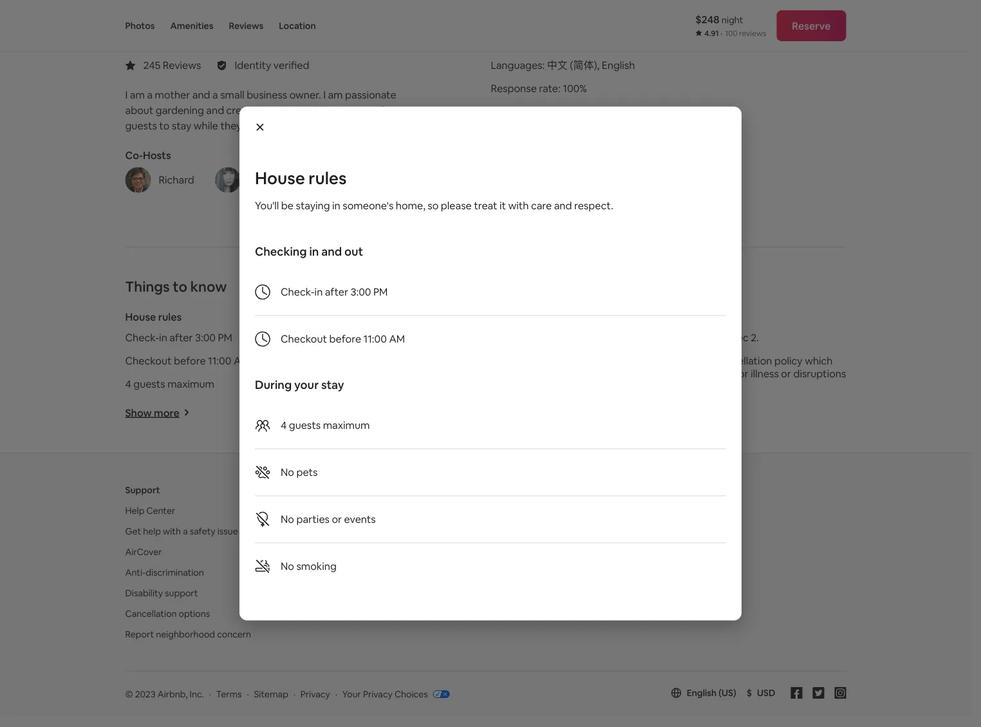 Task type: locate. For each thing, give the bounding box(es) containing it.
: left 100%
[[558, 82, 561, 95]]

0 vertical spatial response
[[491, 82, 537, 95]]

1 horizontal spatial english
[[687, 687, 717, 699]]

0 horizontal spatial to
[[159, 119, 170, 132]]

1 no from the top
[[281, 466, 294, 479]]

1 horizontal spatial by
[[649, 380, 661, 393]]

0 vertical spatial for
[[380, 104, 394, 117]]

so
[[428, 199, 439, 212]]

house rules inside dialog
[[255, 167, 347, 189]]

you'll
[[255, 199, 279, 212]]

before up more
[[174, 354, 206, 367]]

concern
[[217, 628, 251, 640]]

hosts down "home"
[[420, 525, 444, 537]]

0 horizontal spatial check-
[[125, 331, 159, 344]]

bay
[[283, 119, 300, 132]]

checking
[[255, 244, 307, 259]]

0 vertical spatial :
[[543, 59, 545, 72]]

1 horizontal spatial am
[[389, 332, 405, 346]]

0 horizontal spatial before
[[174, 354, 206, 367]]

2 vertical spatial guests
[[289, 419, 321, 432]]

0 vertical spatial aircover
[[367, 525, 404, 537]]

no parties or events
[[281, 513, 376, 526]]

1 vertical spatial check-in after 3:00 pm
[[125, 331, 232, 344]]

airbnb your home link
[[367, 505, 442, 516]]

0 vertical spatial after
[[325, 285, 348, 299]]

1 horizontal spatial your
[[398, 505, 416, 516]]

time
[[539, 105, 561, 118]]

in left june
[[207, 28, 214, 40]]

2 vertical spatial your
[[398, 505, 416, 516]]

0 horizontal spatial maximum
[[168, 377, 214, 391]]

1 vertical spatial airbnb
[[610, 484, 639, 496]]

hosts
[[143, 149, 171, 162], [420, 525, 444, 537]]

house rules up staying on the left of the page
[[255, 167, 347, 189]]

safety
[[190, 525, 216, 537]]

am
[[130, 88, 145, 101], [328, 88, 343, 101]]

the inside 'i am a mother and a small business owner. i am passionate about gardening and creating a cozy and lovely space for my guests to stay while they visit the bay area.'
[[265, 119, 281, 132]]

1 horizontal spatial i
[[323, 88, 326, 101]]

disability support link
[[125, 587, 198, 599]]

maximum up more
[[168, 377, 214, 391]]

1 horizontal spatial 4 guests maximum
[[281, 419, 370, 432]]

rate
[[539, 82, 558, 95]]

house down things
[[125, 310, 156, 324]]

cancellation down disability
[[125, 608, 177, 619]]

in right checking at left
[[309, 244, 319, 259]]

1 vertical spatial your
[[294, 377, 319, 392]]

show more button
[[125, 406, 190, 419]]

· right inc.
[[209, 688, 211, 700]]

0 vertical spatial to
[[159, 119, 170, 132]]

cancellation
[[613, 310, 674, 324], [125, 608, 177, 619]]

1 horizontal spatial ·
[[721, 28, 723, 38]]

disruptions
[[794, 367, 847, 380]]

checkout before 11:00 am up more
[[125, 354, 250, 367]]

rules up staying on the left of the page
[[309, 167, 347, 189]]

your
[[556, 185, 572, 195], [294, 377, 319, 392], [398, 505, 416, 516]]

no left parties
[[281, 513, 294, 526]]

your up communicate
[[556, 185, 572, 195]]

no left the pets
[[281, 466, 294, 479]]

for left illness
[[735, 367, 749, 380]]

stay down gardening
[[172, 119, 191, 132]]

1 vertical spatial :
[[558, 82, 561, 95]]

0 horizontal spatial stay
[[172, 119, 191, 132]]

cancellation up free
[[613, 310, 674, 324]]

for
[[380, 104, 394, 117], [735, 367, 749, 380], [406, 525, 418, 537]]

english (us)
[[687, 687, 737, 699]]

issue
[[218, 525, 238, 537]]

1 vertical spatial after
[[170, 331, 193, 344]]

privacy left your
[[301, 688, 330, 700]]

privacy inside "your privacy choices" link
[[363, 688, 393, 700]]

0 horizontal spatial with
[[163, 525, 181, 537]]

house rules dialog
[[240, 107, 742, 621]]

1 vertical spatial no
[[281, 513, 294, 526]]

0 vertical spatial guests
[[125, 119, 157, 132]]

0 horizontal spatial for
[[380, 104, 394, 117]]

1 horizontal spatial policy
[[775, 354, 803, 367]]

1 vertical spatial to
[[173, 278, 187, 296]]

response rate : 100%
[[491, 82, 587, 95]]

1 horizontal spatial before
[[329, 332, 361, 346]]

reviews
[[229, 20, 264, 32], [163, 59, 201, 72]]

english right (简体),
[[602, 59, 635, 72]]

cheng
[[277, 173, 308, 186]]

guests
[[125, 119, 157, 132], [134, 377, 165, 391], [289, 419, 321, 432]]

for down the airbnb your home
[[406, 525, 418, 537]]

to down gardening
[[159, 119, 170, 132]]

· right 4.91
[[721, 28, 723, 38]]

0 horizontal spatial privacy
[[301, 688, 330, 700]]

1 horizontal spatial stay
[[321, 377, 344, 392]]

4 guests maximum up more
[[125, 377, 214, 391]]

the left bay
[[265, 119, 281, 132]]

hosted by michelle joined in june 2016
[[177, 5, 303, 40]]

terms link
[[216, 688, 242, 700]]

during
[[255, 377, 292, 392]]

4 guests maximum down during your stay
[[281, 419, 370, 432]]

1 vertical spatial hosts
[[420, 525, 444, 537]]

center
[[146, 505, 175, 516]]

0 vertical spatial ·
[[721, 28, 723, 38]]

no for no pets
[[281, 466, 294, 479]]

checkout before 11:00 am
[[281, 332, 405, 346], [125, 354, 250, 367]]

1 vertical spatial the
[[640, 195, 652, 205]]

checkout before 11:00 am inside house rules dialog
[[281, 332, 405, 346]]

cancellation inside review the host's full cancellation policy which applies even if you cancel for illness or disruptions caused by covid-19.
[[715, 354, 772, 367]]

0 vertical spatial hosts
[[143, 149, 171, 162]]

alarm
[[456, 331, 483, 344]]

i
[[125, 88, 128, 101], [323, 88, 326, 101]]

am up lovely
[[328, 88, 343, 101]]

2 am from the left
[[328, 88, 343, 101]]

house inside dialog
[[255, 167, 305, 189]]

a down business
[[268, 104, 274, 117]]

which
[[805, 354, 833, 367]]

$
[[747, 687, 752, 699]]

1 i from the left
[[125, 88, 128, 101]]

1 vertical spatial pm
[[218, 331, 232, 344]]

your inside house rules dialog
[[294, 377, 319, 392]]

:
[[543, 59, 545, 72], [558, 82, 561, 95], [561, 105, 563, 118]]

check- down checking in and out
[[281, 285, 315, 299]]

learn more about the host, michelle. image
[[125, 2, 166, 43], [125, 2, 166, 43]]

reserve
[[792, 19, 831, 32]]

cancellation down 'cancellation policy'
[[636, 331, 693, 344]]

guests down during your stay
[[289, 419, 321, 432]]

: for rate
[[558, 82, 561, 95]]

check-in after 3:00 pm inside house rules dialog
[[281, 285, 388, 299]]

response for response time
[[491, 105, 537, 118]]

check-in after 3:00 pm down the out
[[281, 285, 388, 299]]

illness
[[751, 367, 779, 380]]

no pets
[[281, 466, 318, 479]]

0 vertical spatial reviews
[[229, 20, 264, 32]]

0 horizontal spatial check-in after 3:00 pm
[[125, 331, 232, 344]]

checkout before 11:00 am down safety
[[281, 332, 405, 346]]

11:00
[[364, 332, 387, 346], [208, 354, 231, 367]]

0 horizontal spatial checkout before 11:00 am
[[125, 354, 250, 367]]

policy inside review the host's full cancellation policy which applies even if you cancel for illness or disruptions caused by covid-19.
[[775, 354, 803, 367]]

check-in after 3:00 pm down things to know
[[125, 331, 232, 344]]

1 horizontal spatial hosts
[[420, 525, 444, 537]]

hosted
[[177, 5, 226, 23]]

2 response from the top
[[491, 105, 537, 118]]

response down 'response rate : 100%'
[[491, 105, 537, 118]]

hour
[[610, 105, 632, 118]]

0 horizontal spatial house
[[125, 310, 156, 324]]

privacy right your
[[363, 688, 393, 700]]

0 horizontal spatial reviews
[[163, 59, 201, 72]]

cancellation down dec
[[715, 354, 772, 367]]

hosts up learn more about the host, richard. icon on the top left of the page
[[143, 149, 171, 162]]

choices
[[395, 688, 428, 700]]

0 vertical spatial house
[[255, 167, 305, 189]]

in
[[207, 28, 214, 40], [332, 199, 341, 212], [309, 244, 319, 259], [315, 285, 323, 299], [159, 331, 167, 344]]

for inside review the host's full cancellation policy which applies even if you cancel for illness or disruptions caused by covid-19.
[[735, 367, 749, 380]]

4 up show
[[125, 377, 131, 391]]

0 vertical spatial with
[[508, 199, 529, 212]]

for left my at the top of the page
[[380, 104, 394, 117]]

1 vertical spatial aircover
[[125, 546, 162, 557]]

0 horizontal spatial 11:00
[[208, 354, 231, 367]]

1 horizontal spatial am
[[328, 88, 343, 101]]

0 horizontal spatial house rules
[[125, 310, 182, 324]]

4 down 'during'
[[281, 419, 287, 432]]

before up full at the right of the page
[[695, 331, 727, 344]]

your up aircover for hosts
[[398, 505, 416, 516]]

aircover up anti-
[[125, 546, 162, 557]]

your
[[342, 688, 361, 700]]

1 vertical spatial maximum
[[323, 419, 370, 432]]

2 i from the left
[[323, 88, 326, 101]]

stay right 'during'
[[321, 377, 344, 392]]

your inside to protect your payment, never transfer money or communicate outside of the airbnb website or app.
[[556, 185, 572, 195]]

your for airbnb your home
[[398, 505, 416, 516]]

to inside 'i am a mother and a small business owner. i am passionate about gardening and creating a cozy and lovely space for my guests to stay while they visit the bay area.'
[[159, 119, 170, 132]]

1 response from the top
[[491, 82, 537, 95]]

before left carbon in the top of the page
[[329, 332, 361, 346]]

1 horizontal spatial 4
[[281, 419, 287, 432]]

1 vertical spatial ·
[[209, 688, 211, 700]]

small
[[220, 88, 245, 101]]

by inside review the host's full cancellation policy which applies even if you cancel for illness or disruptions caused by covid-19.
[[649, 380, 661, 393]]

night
[[722, 14, 743, 25]]

: left 中文
[[543, 59, 545, 72]]

languages : 中文 (简体), english
[[491, 59, 635, 72]]

navigate to twitter image
[[813, 687, 825, 699]]

check-
[[281, 285, 315, 299], [125, 331, 159, 344]]

rules inside house rules dialog
[[309, 167, 347, 189]]

0 horizontal spatial rules
[[158, 310, 182, 324]]

your right 'during'
[[294, 377, 319, 392]]

by
[[229, 5, 245, 23], [649, 380, 661, 393]]

0 horizontal spatial aircover
[[125, 546, 162, 557]]

after down things to know
[[170, 331, 193, 344]]

1 horizontal spatial cancellation
[[715, 354, 772, 367]]

3:00 up safety
[[351, 285, 371, 299]]

19.
[[699, 380, 712, 393]]

in down checking in and out
[[315, 285, 323, 299]]

checkout up show more
[[125, 354, 172, 367]]

the down transfer
[[640, 195, 652, 205]]

0 vertical spatial 11:00
[[364, 332, 387, 346]]

pets
[[297, 466, 318, 479]]

before inside house rules dialog
[[329, 332, 361, 346]]

0 vertical spatial cancellation
[[613, 310, 674, 324]]

1 vertical spatial policy
[[775, 354, 803, 367]]

app.
[[556, 206, 571, 216]]

0 horizontal spatial cancellation
[[125, 608, 177, 619]]

money
[[517, 195, 541, 205]]

2 vertical spatial the
[[649, 354, 665, 367]]

1 horizontal spatial maximum
[[323, 419, 370, 432]]

1 horizontal spatial to
[[173, 278, 187, 296]]

$ usd
[[747, 687, 776, 699]]

1 horizontal spatial pm
[[374, 285, 388, 299]]

olivia
[[248, 173, 274, 186]]

rules down things to know
[[158, 310, 182, 324]]

or right illness
[[781, 367, 792, 380]]

learn more about the host, olivia cheng. image
[[215, 167, 241, 193], [215, 167, 241, 193]]

2 no from the top
[[281, 513, 294, 526]]

: left within
[[561, 105, 563, 118]]

after down the out
[[325, 285, 348, 299]]

show more
[[125, 406, 180, 419]]

0 horizontal spatial am
[[130, 88, 145, 101]]

policy left which
[[775, 354, 803, 367]]

0 vertical spatial check-
[[281, 285, 315, 299]]

am up about
[[130, 88, 145, 101]]

no left the smoking
[[281, 560, 294, 573]]

airbnb.org emergency stays
[[610, 608, 726, 619]]

1 vertical spatial checkout before 11:00 am
[[125, 354, 250, 367]]

pm up safety
[[374, 285, 388, 299]]

i up lovely
[[323, 88, 326, 101]]

if
[[674, 367, 680, 380]]

anti-discrimination link
[[125, 566, 204, 578]]

0 vertical spatial check-in after 3:00 pm
[[281, 285, 388, 299]]

0 horizontal spatial cancellation
[[636, 331, 693, 344]]

guests inside house rules dialog
[[289, 419, 321, 432]]

·
[[721, 28, 723, 38], [209, 688, 211, 700]]

options
[[179, 608, 210, 619]]

0 vertical spatial maximum
[[168, 377, 214, 391]]

house up be
[[255, 167, 305, 189]]

100
[[725, 28, 738, 38]]

caused
[[613, 380, 647, 393]]

checkout up during your stay
[[281, 332, 327, 346]]

or inside house rules dialog
[[332, 513, 342, 526]]

1 vertical spatial checkout
[[125, 354, 172, 367]]

0 vertical spatial stay
[[172, 119, 191, 132]]

1 horizontal spatial airbnb
[[610, 484, 639, 496]]

with down to
[[508, 199, 529, 212]]

check-in after 3:00 pm
[[281, 285, 388, 299], [125, 331, 232, 344]]

the left if
[[649, 354, 665, 367]]

0 vertical spatial the
[[265, 119, 281, 132]]

1 horizontal spatial checkout before 11:00 am
[[281, 332, 405, 346]]

to left know
[[173, 278, 187, 296]]

0 vertical spatial checkout before 11:00 am
[[281, 332, 405, 346]]

location
[[279, 20, 316, 32]]

outside
[[603, 195, 630, 205]]

english left (us)
[[687, 687, 717, 699]]

0 vertical spatial am
[[389, 332, 405, 346]]

maximum down during your stay
[[323, 419, 370, 432]]

policy up free cancellation before dec 2.
[[676, 310, 705, 324]]

a
[[147, 88, 153, 101], [213, 88, 218, 101], [268, 104, 274, 117], [183, 525, 188, 537]]

0 vertical spatial 3:00
[[351, 285, 371, 299]]

2 horizontal spatial before
[[695, 331, 727, 344]]

guests up show more
[[134, 377, 165, 391]]

house rules down things
[[125, 310, 182, 324]]

airbnb for airbnb
[[610, 484, 639, 496]]

1 horizontal spatial 3:00
[[351, 285, 371, 299]]

1 vertical spatial 4 guests maximum
[[281, 419, 370, 432]]

with right help
[[163, 525, 181, 537]]

airbnb-
[[367, 608, 399, 619]]

response down languages
[[491, 82, 537, 95]]

1 horizontal spatial with
[[508, 199, 529, 212]]

location button
[[279, 0, 316, 52]]

rules
[[309, 167, 347, 189], [158, 310, 182, 324]]

by up 2016
[[229, 5, 245, 23]]

1 horizontal spatial cancellation
[[613, 310, 674, 324]]

0 horizontal spatial by
[[229, 5, 245, 23]]

about
[[125, 104, 153, 117]]

airbnb for airbnb your home
[[367, 505, 396, 516]]

3:00 inside house rules dialog
[[351, 285, 371, 299]]

no
[[281, 466, 294, 479], [281, 513, 294, 526], [281, 560, 294, 573]]

after inside house rules dialog
[[325, 285, 348, 299]]

help
[[125, 505, 144, 516]]

report neighborhood concern
[[125, 628, 251, 640]]

guests down about
[[125, 119, 157, 132]]

0 horizontal spatial english
[[602, 59, 635, 72]]

2016
[[238, 28, 257, 40]]

june
[[216, 28, 236, 40]]

pm down know
[[218, 331, 232, 344]]

3 no from the top
[[281, 560, 294, 573]]

i up about
[[125, 88, 128, 101]]

free
[[613, 331, 634, 344]]

check- down things
[[125, 331, 159, 344]]

or
[[543, 195, 550, 205], [547, 206, 554, 216], [781, 367, 792, 380], [332, 513, 342, 526]]

and up the while
[[206, 104, 224, 117]]

reviews
[[740, 28, 767, 38]]

1 horizontal spatial checkout
[[281, 332, 327, 346]]

3:00 down know
[[195, 331, 216, 344]]

by right caused
[[649, 380, 661, 393]]

0 vertical spatial pm
[[374, 285, 388, 299]]

during your stay
[[255, 377, 344, 392]]

guests inside 'i am a mother and a small business owner. i am passionate about gardening and creating a cozy and lovely space for my guests to stay while they visit the bay area.'
[[125, 119, 157, 132]]

4.91
[[705, 28, 719, 38]]

checkout inside house rules dialog
[[281, 332, 327, 346]]

2 privacy from the left
[[363, 688, 393, 700]]

aircover down the airbnb your home
[[367, 525, 404, 537]]

2 horizontal spatial your
[[556, 185, 572, 195]]

or left events
[[332, 513, 342, 526]]

english
[[602, 59, 635, 72], [687, 687, 717, 699]]

1 vertical spatial guests
[[134, 377, 165, 391]]

airbnb inside to protect your payment, never transfer money or communicate outside of the airbnb website or app.
[[654, 195, 678, 205]]

1 horizontal spatial rules
[[309, 167, 347, 189]]



Task type: describe. For each thing, give the bounding box(es) containing it.
amenities
[[170, 20, 213, 32]]

pm inside house rules dialog
[[374, 285, 388, 299]]

(简体),
[[570, 59, 600, 72]]

reviews button
[[229, 0, 264, 52]]

aircover for hosts
[[367, 525, 444, 537]]

stays
[[705, 608, 726, 619]]

covid-
[[663, 380, 699, 393]]

1 privacy from the left
[[301, 688, 330, 700]]

report
[[125, 628, 154, 640]]

communicate
[[552, 195, 601, 205]]

in right staying on the left of the page
[[332, 199, 341, 212]]

check- inside house rules dialog
[[281, 285, 315, 299]]

more
[[154, 406, 180, 419]]

0 vertical spatial cancellation
[[636, 331, 693, 344]]

identity
[[235, 59, 271, 72]]

amenities button
[[170, 0, 213, 52]]

0 horizontal spatial policy
[[676, 310, 705, 324]]

house rules for be
[[255, 167, 347, 189]]

reserve button
[[777, 10, 847, 41]]

help center
[[125, 505, 175, 516]]

business
[[247, 88, 287, 101]]

support
[[165, 587, 198, 599]]

for inside 'i am a mother and a small business owner. i am passionate about gardening and creating a cozy and lovely space for my guests to stay while they visit the bay area.'
[[380, 104, 394, 117]]

1 vertical spatial 3:00
[[195, 331, 216, 344]]

you'll be staying in someone's home, so please treat it with care and respect.
[[255, 199, 614, 212]]

in down things to know
[[159, 331, 167, 344]]

cancellation options
[[125, 608, 210, 619]]

get help with a safety issue
[[125, 525, 238, 537]]

payment,
[[573, 185, 607, 195]]

and right care
[[554, 199, 572, 212]]

1 vertical spatial am
[[234, 354, 250, 367]]

and up gardening
[[192, 88, 210, 101]]

no for no smoking
[[281, 560, 294, 573]]

learn more about the host, richard. image
[[125, 167, 151, 193]]

1 horizontal spatial for
[[406, 525, 418, 537]]

checking in and out
[[255, 244, 363, 259]]

rules for after
[[158, 310, 182, 324]]

co-hosts
[[125, 149, 171, 162]]

staying
[[296, 199, 330, 212]]

sitemap link
[[254, 688, 288, 700]]

中文
[[547, 59, 568, 72]]

they
[[221, 119, 242, 132]]

english (us) button
[[672, 687, 737, 699]]

a left small
[[213, 88, 218, 101]]

cancel
[[702, 367, 733, 380]]

friendly
[[399, 608, 430, 619]]

area.
[[303, 119, 327, 132]]

while
[[194, 119, 218, 132]]

sitemap
[[254, 688, 288, 700]]

and left the out
[[322, 244, 342, 259]]

by inside hosted by michelle joined in june 2016
[[229, 5, 245, 23]]

the inside to protect your payment, never transfer money or communicate outside of the airbnb website or app.
[[640, 195, 652, 205]]

passionate
[[345, 88, 396, 101]]

navigate to instagram image
[[835, 687, 847, 699]]

safety & property
[[369, 310, 455, 324]]

to protect your payment, never transfer money or communicate outside of the airbnb website or app.
[[517, 185, 678, 216]]

it
[[500, 199, 506, 212]]

maximum inside house rules dialog
[[323, 419, 370, 432]]

protect
[[527, 185, 554, 195]]

am inside house rules dialog
[[389, 332, 405, 346]]

0 horizontal spatial ·
[[209, 688, 211, 700]]

navigate to facebook image
[[791, 687, 803, 699]]

$248
[[696, 13, 720, 26]]

show
[[125, 406, 152, 419]]

0 horizontal spatial checkout
[[125, 354, 172, 367]]

1 am from the left
[[130, 88, 145, 101]]

and down owner.
[[300, 104, 318, 117]]

response for response rate
[[491, 82, 537, 95]]

review
[[613, 354, 647, 367]]

visit
[[244, 119, 263, 132]]

photos
[[125, 20, 155, 32]]

245
[[143, 59, 161, 72]]

house for check-
[[125, 310, 156, 324]]

2.
[[751, 331, 759, 344]]

joined
[[177, 28, 205, 40]]

house rules for in
[[125, 310, 182, 324]]

aircover for aircover for hosts
[[367, 525, 404, 537]]

learn more about the host, richard. image
[[125, 167, 151, 193]]

get help with a safety issue link
[[125, 525, 238, 537]]

stay inside 'i am a mother and a small business owner. i am passionate about gardening and creating a cozy and lovely space for my guests to stay while they visit the bay area.'
[[172, 119, 191, 132]]

cancellation for cancellation options
[[125, 608, 177, 619]]

1 vertical spatial check-
[[125, 331, 159, 344]]

1 vertical spatial with
[[163, 525, 181, 537]]

the inside review the host's full cancellation policy which applies even if you cancel for illness or disruptions caused by covid-19.
[[649, 354, 665, 367]]

transfer
[[631, 185, 659, 195]]

host's
[[667, 354, 697, 367]]

cancellation for cancellation policy
[[613, 310, 674, 324]]

0 vertical spatial english
[[602, 59, 635, 72]]

home
[[418, 505, 442, 516]]

rules for staying
[[309, 167, 347, 189]]

a left safety
[[183, 525, 188, 537]]

stay inside house rules dialog
[[321, 377, 344, 392]]

aircover for aircover link
[[125, 546, 162, 557]]

your privacy choices
[[342, 688, 428, 700]]

&
[[403, 310, 410, 324]]

aircover link
[[125, 546, 162, 557]]

hosting
[[367, 484, 401, 496]]

neighborhood
[[156, 628, 215, 640]]

things
[[125, 278, 170, 296]]

smoking
[[297, 560, 337, 573]]

0 horizontal spatial pm
[[218, 331, 232, 344]]

monoxide
[[407, 331, 454, 344]]

your for during your stay
[[294, 377, 319, 392]]

inc.
[[190, 688, 204, 700]]

dec
[[730, 331, 749, 344]]

help center link
[[125, 505, 175, 516]]

cancellation options link
[[125, 608, 210, 619]]

4 guests maximum inside house rules dialog
[[281, 419, 370, 432]]

even
[[649, 367, 672, 380]]

care
[[531, 199, 552, 212]]

no for no parties or events
[[281, 513, 294, 526]]

identity verified
[[235, 59, 309, 72]]

1 vertical spatial english
[[687, 687, 717, 699]]

a up about
[[147, 88, 153, 101]]

0 vertical spatial 4 guests maximum
[[125, 377, 214, 391]]

support
[[125, 484, 160, 496]]

1 vertical spatial reviews
[[163, 59, 201, 72]]

: for time
[[561, 105, 563, 118]]

of
[[631, 195, 639, 205]]

or left app.
[[547, 206, 554, 216]]

free cancellation before dec 2.
[[613, 331, 759, 344]]

space
[[350, 104, 378, 117]]

4 inside house rules dialog
[[281, 419, 287, 432]]

11:00 inside house rules dialog
[[364, 332, 387, 346]]

safety
[[369, 310, 400, 324]]

© 2023 airbnb, inc.
[[125, 688, 204, 700]]

verified
[[274, 59, 309, 72]]

no smoking
[[281, 560, 337, 573]]

with inside house rules dialog
[[508, 199, 529, 212]]

or inside review the host's full cancellation policy which applies even if you cancel for illness or disruptions caused by covid-19.
[[781, 367, 792, 380]]

someone's
[[343, 199, 394, 212]]

terms
[[216, 688, 242, 700]]

respect.
[[574, 199, 614, 212]]

house for you'll
[[255, 167, 305, 189]]

response time : within an hour
[[491, 105, 632, 118]]

photos button
[[125, 0, 155, 52]]

0 horizontal spatial 4
[[125, 377, 131, 391]]

in inside hosted by michelle joined in june 2016
[[207, 28, 214, 40]]

or down protect
[[543, 195, 550, 205]]

creating
[[226, 104, 266, 117]]

never
[[609, 185, 629, 195]]



Task type: vqa. For each thing, say whether or not it's contained in the screenshot.
working.
no



